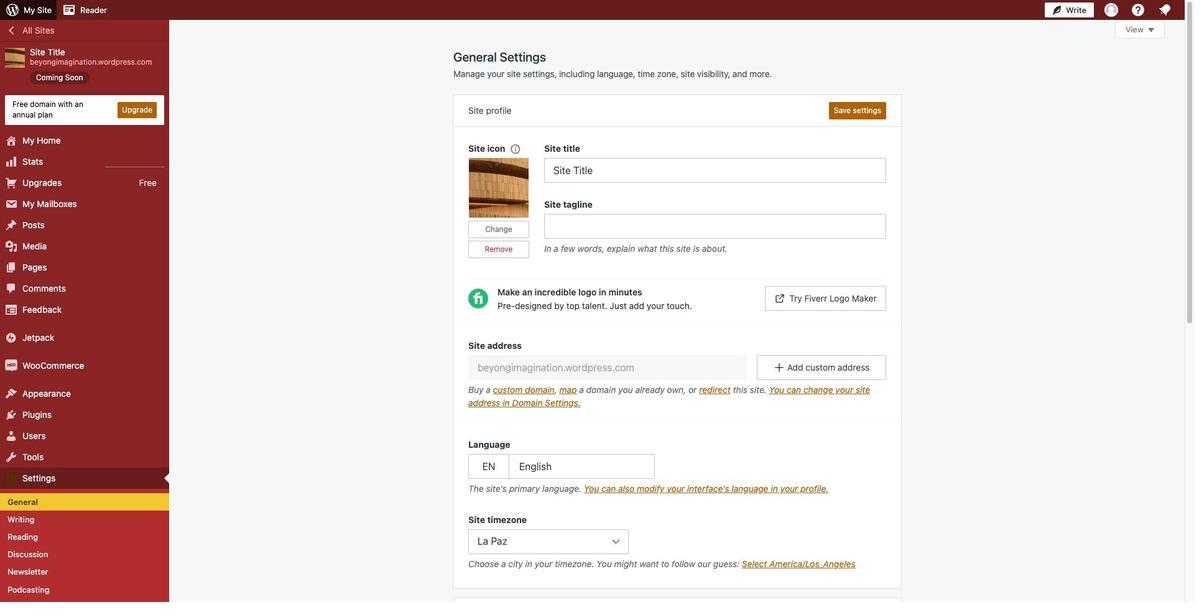 Task type: describe. For each thing, give the bounding box(es) containing it.
more information image
[[509, 143, 520, 154]]

fiverr small logo image
[[468, 289, 488, 309]]



Task type: vqa. For each thing, say whether or not it's contained in the screenshot.
1st IMG from the top of the page
yes



Task type: locate. For each thing, give the bounding box(es) containing it.
img image
[[5, 331, 17, 344], [5, 359, 17, 372]]

None text field
[[544, 158, 887, 183], [544, 214, 887, 239], [544, 158, 887, 183], [544, 214, 887, 239]]

my profile image
[[1105, 3, 1119, 17]]

help image
[[1131, 2, 1146, 17]]

group
[[468, 142, 544, 273], [544, 142, 887, 183], [544, 198, 887, 258], [454, 324, 902, 423], [468, 438, 887, 498], [468, 513, 887, 574]]

None text field
[[468, 355, 748, 380]]

main content
[[454, 20, 1165, 602]]

0 vertical spatial img image
[[5, 331, 17, 344]]

2 img image from the top
[[5, 359, 17, 372]]

manage your notifications image
[[1158, 2, 1173, 17]]

closed image
[[1149, 28, 1155, 32]]

1 vertical spatial img image
[[5, 359, 17, 372]]

highest hourly views 0 image
[[105, 159, 164, 167]]

1 img image from the top
[[5, 331, 17, 344]]



